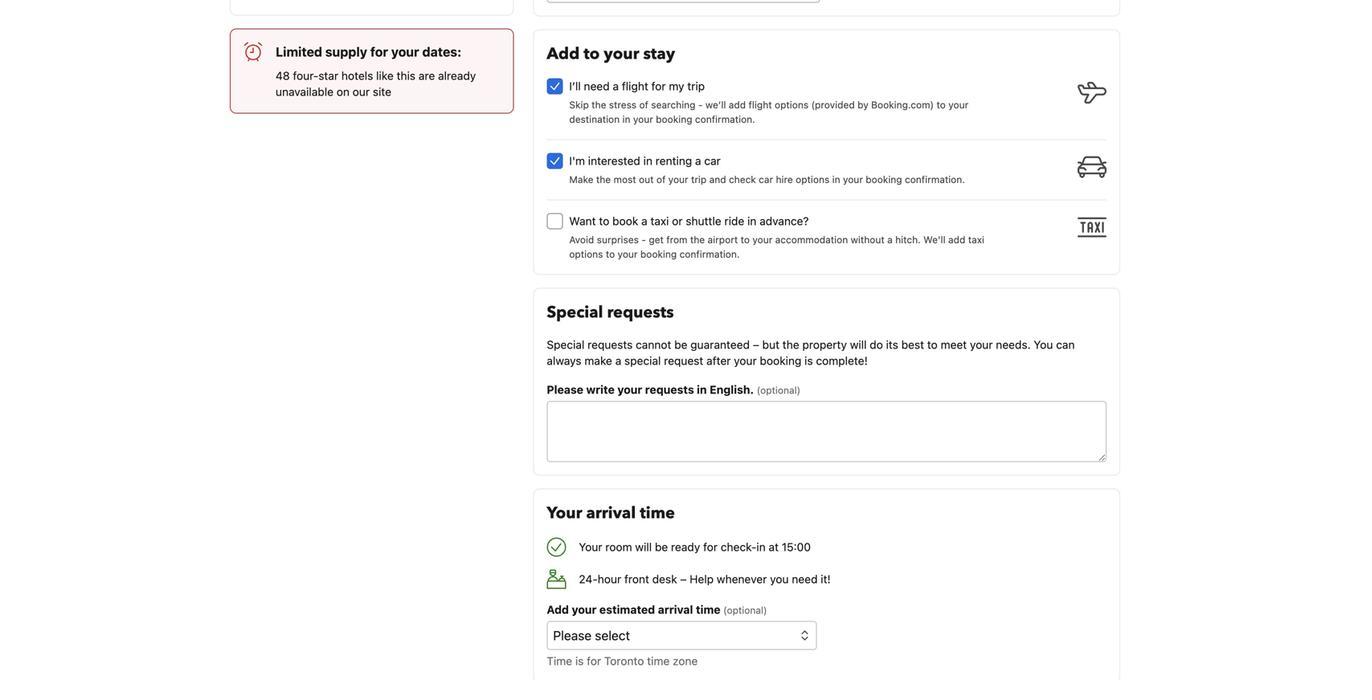 Task type: locate. For each thing, give the bounding box(es) containing it.
avoid
[[569, 234, 594, 245]]

0 vertical spatial (optional)
[[757, 385, 801, 396]]

flight
[[622, 79, 648, 93], [749, 99, 772, 110]]

be left ready
[[655, 541, 668, 554]]

the
[[592, 99, 606, 110], [596, 174, 611, 185], [690, 234, 705, 245], [783, 338, 799, 351]]

trip for your
[[691, 174, 707, 185]]

book
[[612, 214, 638, 228]]

requests down request at the bottom
[[645, 383, 694, 396]]

your down advance?
[[753, 234, 773, 245]]

48
[[276, 69, 290, 82]]

0 horizontal spatial need
[[584, 79, 610, 93]]

for left my
[[651, 79, 666, 93]]

skip the stress of searching - we'll add flight options (provided by booking.com) to your destination in your booking confirmation.
[[569, 99, 969, 125]]

1 vertical spatial is
[[575, 655, 584, 668]]

your right meet
[[970, 338, 993, 351]]

2 vertical spatial options
[[569, 249, 603, 260]]

1 vertical spatial trip
[[691, 174, 707, 185]]

add your estimated arrival time (optional)
[[547, 603, 767, 617]]

(optional) down "but"
[[757, 385, 801, 396]]

1 horizontal spatial of
[[656, 174, 666, 185]]

0 horizontal spatial of
[[639, 99, 648, 110]]

0 vertical spatial confirmation.
[[695, 114, 755, 125]]

arrival down desk
[[658, 603, 693, 617]]

for right ready
[[703, 541, 718, 554]]

1 vertical spatial special
[[547, 338, 584, 351]]

options
[[775, 99, 809, 110], [796, 174, 830, 185], [569, 249, 603, 260]]

0 horizontal spatial –
[[680, 573, 687, 586]]

to
[[584, 43, 600, 65], [937, 99, 946, 110], [599, 214, 609, 228], [741, 234, 750, 245], [606, 249, 615, 260], [927, 338, 938, 351]]

2 vertical spatial time
[[647, 655, 670, 668]]

trip for my
[[687, 79, 705, 93]]

the left most
[[596, 174, 611, 185]]

booking inside "special requests cannot be guaranteed – but the property will do its best to meet your needs. you can always make a special request after your booking is complete!"
[[760, 354, 802, 368]]

special
[[547, 302, 603, 324], [547, 338, 584, 351]]

your right after
[[734, 354, 757, 368]]

1 vertical spatial requests
[[588, 338, 633, 351]]

booking down get
[[640, 249, 677, 260]]

1 vertical spatial be
[[655, 541, 668, 554]]

1 horizontal spatial will
[[850, 338, 867, 351]]

be for ready
[[655, 541, 668, 554]]

its
[[886, 338, 898, 351]]

– left "but"
[[753, 338, 759, 351]]

0 vertical spatial is
[[805, 354, 813, 368]]

0 vertical spatial requests
[[607, 302, 674, 324]]

0 vertical spatial -
[[698, 99, 703, 110]]

special requests cannot be guaranteed – but the property will do its best to meet your needs. you can always make a special request after your booking is complete!
[[547, 338, 1075, 368]]

for inside limited supply  for your dates: status
[[370, 44, 388, 59]]

add inside avoid surprises - get from the airport to your accommodation without a hitch. we'll add taxi options to your booking confirmation.
[[948, 234, 965, 245]]

0 vertical spatial your
[[547, 503, 582, 525]]

time up ready
[[640, 503, 675, 525]]

in left english.
[[697, 383, 707, 396]]

booking up without
[[866, 174, 902, 185]]

room
[[605, 541, 632, 554]]

1 vertical spatial options
[[796, 174, 830, 185]]

or
[[672, 214, 683, 228]]

car
[[704, 154, 721, 167], [759, 174, 773, 185]]

time is for toronto time zone
[[547, 655, 698, 668]]

in inside skip the stress of searching - we'll add flight options (provided by booking.com) to your destination in your booking confirmation.
[[622, 114, 630, 125]]

stay
[[643, 43, 675, 65]]

requests
[[607, 302, 674, 324], [588, 338, 633, 351], [645, 383, 694, 396]]

0 horizontal spatial car
[[704, 154, 721, 167]]

1 vertical spatial your
[[579, 541, 602, 554]]

need right i'll
[[584, 79, 610, 93]]

add right "we'll"
[[729, 99, 746, 110]]

1 horizontal spatial flight
[[749, 99, 772, 110]]

1 horizontal spatial -
[[698, 99, 703, 110]]

– left "help"
[[680, 573, 687, 586]]

is down property at the right
[[805, 354, 813, 368]]

hour
[[598, 573, 621, 586]]

car left hire
[[759, 174, 773, 185]]

skip
[[569, 99, 589, 110]]

of right out
[[656, 174, 666, 185]]

requests up the "cannot"
[[607, 302, 674, 324]]

get
[[649, 234, 664, 245]]

1 vertical spatial flight
[[749, 99, 772, 110]]

taxi right "we'll"
[[968, 234, 984, 245]]

to right the booking.com)
[[937, 99, 946, 110]]

flight right "we'll"
[[749, 99, 772, 110]]

in up out
[[643, 154, 653, 167]]

in left at
[[757, 541, 766, 554]]

to up skip
[[584, 43, 600, 65]]

0 vertical spatial be
[[674, 338, 687, 351]]

to inside skip the stress of searching - we'll add flight options (provided by booking.com) to your destination in your booking confirmation.
[[937, 99, 946, 110]]

(optional) down the whenever
[[723, 605, 767, 616]]

trip left and
[[691, 174, 707, 185]]

1 special from the top
[[547, 302, 603, 324]]

is right time
[[575, 655, 584, 668]]

0 horizontal spatial is
[[575, 655, 584, 668]]

1 add from the top
[[547, 43, 580, 65]]

add
[[547, 43, 580, 65], [547, 603, 569, 617]]

to left book
[[599, 214, 609, 228]]

please write your requests in english. (optional)
[[547, 383, 801, 396]]

your up 24-
[[547, 503, 582, 525]]

our
[[353, 85, 370, 98]]

searching
[[651, 99, 696, 110]]

from
[[666, 234, 688, 245]]

0 vertical spatial arrival
[[586, 503, 636, 525]]

complete!
[[816, 354, 868, 368]]

- left "we'll"
[[698, 99, 703, 110]]

2 add from the top
[[547, 603, 569, 617]]

0 vertical spatial will
[[850, 338, 867, 351]]

a left hitch.
[[887, 234, 893, 245]]

of
[[639, 99, 648, 110], [656, 174, 666, 185]]

1 vertical spatial time
[[696, 603, 721, 617]]

0 horizontal spatial taxi
[[650, 214, 669, 228]]

confirmation. inside skip the stress of searching - we'll add flight options (provided by booking.com) to your destination in your booking confirmation.
[[695, 114, 755, 125]]

the down shuttle
[[690, 234, 705, 245]]

None text field
[[547, 401, 1107, 462]]

group
[[547, 72, 1113, 261]]

the right "but"
[[783, 338, 799, 351]]

the up destination
[[592, 99, 606, 110]]

15:00
[[782, 541, 811, 554]]

be
[[674, 338, 687, 351], [655, 541, 668, 554]]

booking down "but"
[[760, 354, 802, 368]]

limited
[[276, 44, 322, 59]]

limited supply  for your dates: status
[[230, 28, 514, 114]]

flight up stress
[[622, 79, 648, 93]]

your room will be ready for check-in at 15:00
[[579, 541, 811, 554]]

your inside status
[[391, 44, 419, 59]]

a right renting
[[695, 154, 701, 167]]

in down stress
[[622, 114, 630, 125]]

0 vertical spatial –
[[753, 338, 759, 351]]

requests inside "special requests cannot be guaranteed – but the property will do its best to meet your needs. you can always make a special request after your booking is complete!"
[[588, 338, 633, 351]]

(provided
[[811, 99, 855, 110]]

write
[[586, 383, 615, 396]]

–
[[753, 338, 759, 351], [680, 573, 687, 586]]

arrival up room on the bottom left
[[586, 503, 636, 525]]

1 vertical spatial add
[[547, 603, 569, 617]]

0 horizontal spatial will
[[635, 541, 652, 554]]

0 vertical spatial options
[[775, 99, 809, 110]]

1 horizontal spatial is
[[805, 354, 813, 368]]

taxi left "or"
[[650, 214, 669, 228]]

1 horizontal spatial add
[[948, 234, 965, 245]]

be inside "special requests cannot be guaranteed – but the property will do its best to meet your needs. you can always make a special request after your booking is complete!"
[[674, 338, 687, 351]]

options down avoid
[[569, 249, 603, 260]]

1 horizontal spatial car
[[759, 174, 773, 185]]

0 vertical spatial need
[[584, 79, 610, 93]]

0 vertical spatial trip
[[687, 79, 705, 93]]

will left do
[[850, 338, 867, 351]]

2 vertical spatial confirmation.
[[680, 249, 740, 260]]

for left toronto at the left bottom of the page
[[587, 655, 601, 668]]

need
[[584, 79, 610, 93], [792, 573, 818, 586]]

0 horizontal spatial add
[[729, 99, 746, 110]]

– inside "special requests cannot be guaranteed – but the property will do its best to meet your needs. you can always make a special request after your booking is complete!"
[[753, 338, 759, 351]]

add right "we'll"
[[948, 234, 965, 245]]

1 vertical spatial arrival
[[658, 603, 693, 617]]

special inside "special requests cannot be guaranteed – but the property will do its best to meet your needs. you can always make a special request after your booking is complete!"
[[547, 338, 584, 351]]

booking
[[656, 114, 692, 125], [866, 174, 902, 185], [640, 249, 677, 260], [760, 354, 802, 368]]

0 vertical spatial of
[[639, 99, 648, 110]]

0 horizontal spatial arrival
[[586, 503, 636, 525]]

your up this
[[391, 44, 419, 59]]

1 horizontal spatial taxi
[[968, 234, 984, 245]]

0 vertical spatial special
[[547, 302, 603, 324]]

a right the make
[[615, 354, 621, 368]]

(optional) inside "add your estimated arrival time (optional)"
[[723, 605, 767, 616]]

please
[[547, 383, 583, 396]]

your left room on the bottom left
[[579, 541, 602, 554]]

1 horizontal spatial –
[[753, 338, 759, 351]]

special
[[624, 354, 661, 368]]

1 vertical spatial of
[[656, 174, 666, 185]]

to right best
[[927, 338, 938, 351]]

- left get
[[642, 234, 646, 245]]

whenever
[[717, 573, 767, 586]]

booking down the searching
[[656, 114, 692, 125]]

add up i'll
[[547, 43, 580, 65]]

ready
[[671, 541, 700, 554]]

a
[[613, 79, 619, 93], [695, 154, 701, 167], [641, 214, 647, 228], [887, 234, 893, 245], [615, 354, 621, 368]]

be for guaranteed
[[674, 338, 687, 351]]

most
[[614, 174, 636, 185]]

0 horizontal spatial -
[[642, 234, 646, 245]]

add to your stay
[[547, 43, 675, 65]]

1 vertical spatial taxi
[[968, 234, 984, 245]]

confirmation. down airport at the right top
[[680, 249, 740, 260]]

renting
[[656, 154, 692, 167]]

your down 24-
[[572, 603, 597, 617]]

1 horizontal spatial be
[[674, 338, 687, 351]]

of down i'll need a flight for my trip
[[639, 99, 648, 110]]

0 vertical spatial add
[[729, 99, 746, 110]]

1 horizontal spatial arrival
[[658, 603, 693, 617]]

toronto
[[604, 655, 644, 668]]

1 vertical spatial need
[[792, 573, 818, 586]]

- inside avoid surprises - get from the airport to your accommodation without a hitch. we'll add taxi options to your booking confirmation.
[[642, 234, 646, 245]]

to inside "special requests cannot be guaranteed – but the property will do its best to meet your needs. you can always make a special request after your booking is complete!"
[[927, 338, 938, 351]]

confirmation. down "we'll"
[[695, 114, 755, 125]]

star
[[318, 69, 338, 82]]

24-
[[579, 573, 598, 586]]

the inside avoid surprises - get from the airport to your accommodation without a hitch. we'll add taxi options to your booking confirmation.
[[690, 234, 705, 245]]

1 vertical spatial –
[[680, 573, 687, 586]]

trip right my
[[687, 79, 705, 93]]

interested
[[588, 154, 640, 167]]

your down renting
[[668, 174, 688, 185]]

a right book
[[641, 214, 647, 228]]

you
[[770, 573, 789, 586]]

dates:
[[422, 44, 462, 59]]

i'll
[[569, 79, 581, 93]]

a inside avoid surprises - get from the airport to your accommodation without a hitch. we'll add taxi options to your booking confirmation.
[[887, 234, 893, 245]]

1 vertical spatial -
[[642, 234, 646, 245]]

taxi
[[650, 214, 669, 228], [968, 234, 984, 245]]

stress
[[609, 99, 637, 110]]

confirmation. up "we'll"
[[905, 174, 965, 185]]

on
[[337, 85, 350, 98]]

add up time
[[547, 603, 569, 617]]

requests up the make
[[588, 338, 633, 351]]

time left zone
[[647, 655, 670, 668]]

options right hire
[[796, 174, 830, 185]]

2 special from the top
[[547, 338, 584, 351]]

request
[[664, 354, 703, 368]]

time down 24-hour front desk – help whenever you need it!
[[696, 603, 721, 617]]

(optional)
[[757, 385, 801, 396], [723, 605, 767, 616]]

your down stress
[[633, 114, 653, 125]]

front
[[624, 573, 649, 586]]

car up and
[[704, 154, 721, 167]]

in right hire
[[832, 174, 840, 185]]

options left (provided
[[775, 99, 809, 110]]

accommodation
[[775, 234, 848, 245]]

1 vertical spatial (optional)
[[723, 605, 767, 616]]

need left it!
[[792, 573, 818, 586]]

0 vertical spatial add
[[547, 43, 580, 65]]

-
[[698, 99, 703, 110], [642, 234, 646, 245]]

needs.
[[996, 338, 1031, 351]]

be up request at the bottom
[[674, 338, 687, 351]]

1 vertical spatial car
[[759, 174, 773, 185]]

your arrival time
[[547, 503, 675, 525]]

will right room on the bottom left
[[635, 541, 652, 554]]

booking inside avoid surprises - get from the airport to your accommodation without a hitch. we'll add taxi options to your booking confirmation.
[[640, 249, 677, 260]]

0 vertical spatial time
[[640, 503, 675, 525]]

0 horizontal spatial be
[[655, 541, 668, 554]]

1 vertical spatial add
[[948, 234, 965, 245]]

time
[[640, 503, 675, 525], [696, 603, 721, 617], [647, 655, 670, 668]]

for up like at the left top of the page
[[370, 44, 388, 59]]

0 horizontal spatial flight
[[622, 79, 648, 93]]



Task type: describe. For each thing, give the bounding box(es) containing it.
i'll need a flight for my trip
[[569, 79, 705, 93]]

0 vertical spatial flight
[[622, 79, 648, 93]]

it!
[[821, 573, 831, 586]]

your up without
[[843, 174, 863, 185]]

unavailable
[[276, 85, 334, 98]]

taxi inside avoid surprises - get from the airport to your accommodation without a hitch. we'll add taxi options to your booking confirmation.
[[968, 234, 984, 245]]

best
[[901, 338, 924, 351]]

limited supply  for your dates:
[[276, 44, 462, 59]]

airport
[[708, 234, 738, 245]]

special requests
[[547, 302, 674, 324]]

estimated
[[599, 603, 655, 617]]

cannot
[[636, 338, 671, 351]]

your right write
[[617, 383, 642, 396]]

already
[[438, 69, 476, 82]]

time for arrival
[[696, 603, 721, 617]]

destination
[[569, 114, 620, 125]]

at
[[769, 541, 779, 554]]

a up stress
[[613, 79, 619, 93]]

out
[[639, 174, 654, 185]]

your down surprises
[[618, 249, 638, 260]]

time
[[547, 655, 572, 668]]

booking inside skip the stress of searching - we'll add flight options (provided by booking.com) to your destination in your booking confirmation.
[[656, 114, 692, 125]]

special for special requests
[[547, 302, 603, 324]]

and
[[709, 174, 726, 185]]

want
[[569, 214, 596, 228]]

0 vertical spatial car
[[704, 154, 721, 167]]

hitch.
[[895, 234, 921, 245]]

surprises
[[597, 234, 639, 245]]

to down surprises
[[606, 249, 615, 260]]

2 vertical spatial requests
[[645, 383, 694, 396]]

guaranteed
[[691, 338, 750, 351]]

like
[[376, 69, 394, 82]]

without
[[851, 234, 885, 245]]

zone
[[673, 655, 698, 668]]

check-
[[721, 541, 757, 554]]

booking.com)
[[871, 99, 934, 110]]

the inside skip the stress of searching - we'll add flight options (provided by booking.com) to your destination in your booking confirmation.
[[592, 99, 606, 110]]

your for your room will be ready for check-in at 15:00
[[579, 541, 602, 554]]

is inside "special requests cannot be guaranteed – but the property will do its best to meet your needs. you can always make a special request after your booking is complete!"
[[805, 354, 813, 368]]

0 vertical spatial taxi
[[650, 214, 669, 228]]

confirmation. inside avoid surprises - get from the airport to your accommodation without a hitch. we'll add taxi options to your booking confirmation.
[[680, 249, 740, 260]]

Full guest name text field
[[547, 0, 820, 3]]

options inside skip the stress of searching - we'll add flight options (provided by booking.com) to your destination in your booking confirmation.
[[775, 99, 809, 110]]

48 four-star hotels like this are already unavailable on our site
[[276, 69, 476, 98]]

requests for special requests
[[607, 302, 674, 324]]

but
[[762, 338, 780, 351]]

the inside "special requests cannot be guaranteed – but the property will do its best to meet your needs. you can always make a special request after your booking is complete!"
[[783, 338, 799, 351]]

avoid surprises - get from the airport to your accommodation without a hitch. we'll add taxi options to your booking confirmation.
[[569, 234, 984, 260]]

i'm
[[569, 154, 585, 167]]

add for add to your stay
[[547, 43, 580, 65]]

by
[[858, 99, 869, 110]]

advance?
[[760, 214, 809, 228]]

for inside group
[[651, 79, 666, 93]]

1 vertical spatial confirmation.
[[905, 174, 965, 185]]

ride
[[724, 214, 744, 228]]

requests for special requests cannot be guaranteed – but the property will do its best to meet your needs. you can always make a special request after your booking is complete!
[[588, 338, 633, 351]]

i'm interested in renting a car
[[569, 154, 721, 167]]

1 horizontal spatial need
[[792, 573, 818, 586]]

flight inside skip the stress of searching - we'll add flight options (provided by booking.com) to your destination in your booking confirmation.
[[749, 99, 772, 110]]

add for add your estimated arrival time (optional)
[[547, 603, 569, 617]]

your for your arrival time
[[547, 503, 582, 525]]

to down ride
[[741, 234, 750, 245]]

supply
[[325, 44, 367, 59]]

you
[[1034, 338, 1053, 351]]

can
[[1056, 338, 1075, 351]]

make
[[584, 354, 612, 368]]

meet
[[941, 338, 967, 351]]

group containing i'll need a flight for my trip
[[547, 72, 1113, 261]]

hire
[[776, 174, 793, 185]]

after
[[706, 354, 731, 368]]

we'll
[[705, 99, 726, 110]]

make
[[569, 174, 594, 185]]

site
[[373, 85, 391, 98]]

always
[[547, 354, 581, 368]]

time for toronto
[[647, 655, 670, 668]]

1 vertical spatial will
[[635, 541, 652, 554]]

hotels
[[341, 69, 373, 82]]

my
[[669, 79, 684, 93]]

property
[[802, 338, 847, 351]]

check
[[729, 174, 756, 185]]

a inside "special requests cannot be guaranteed – but the property will do its best to meet your needs. you can always make a special request after your booking is complete!"
[[615, 354, 621, 368]]

your right the booking.com)
[[948, 99, 969, 110]]

will inside "special requests cannot be guaranteed – but the property will do its best to meet your needs. you can always make a special request after your booking is complete!"
[[850, 338, 867, 351]]

your up i'll need a flight for my trip
[[604, 43, 639, 65]]

make the most out of your trip and check car hire options in your booking confirmation.
[[569, 174, 965, 185]]

special for special requests cannot be guaranteed – but the property will do its best to meet your needs. you can always make a special request after your booking is complete!
[[547, 338, 584, 351]]

desk
[[652, 573, 677, 586]]

want to book a taxi or shuttle ride in advance?
[[569, 214, 809, 228]]

- inside skip the stress of searching - we'll add flight options (provided by booking.com) to your destination in your booking confirmation.
[[698, 99, 703, 110]]

(optional) inside please write your requests in english. (optional)
[[757, 385, 801, 396]]

do
[[870, 338, 883, 351]]

options inside avoid surprises - get from the airport to your accommodation without a hitch. we'll add taxi options to your booking confirmation.
[[569, 249, 603, 260]]

this
[[397, 69, 416, 82]]

24-hour front desk – help whenever you need it!
[[579, 573, 831, 586]]

four-
[[293, 69, 318, 82]]

add inside skip the stress of searching - we'll add flight options (provided by booking.com) to your destination in your booking confirmation.
[[729, 99, 746, 110]]

shuttle
[[686, 214, 721, 228]]

in right ride
[[747, 214, 757, 228]]

we'll
[[923, 234, 946, 245]]

help
[[690, 573, 714, 586]]

of inside skip the stress of searching - we'll add flight options (provided by booking.com) to your destination in your booking confirmation.
[[639, 99, 648, 110]]



Task type: vqa. For each thing, say whether or not it's contained in the screenshot.
If in 1. If You'Re Booking Online, Open The Car'S Rental Terms, Go To The "Extra Services (Payable At Counter)" Section, And Check Out "Cross-Border" And "Boundary Rules."
no



